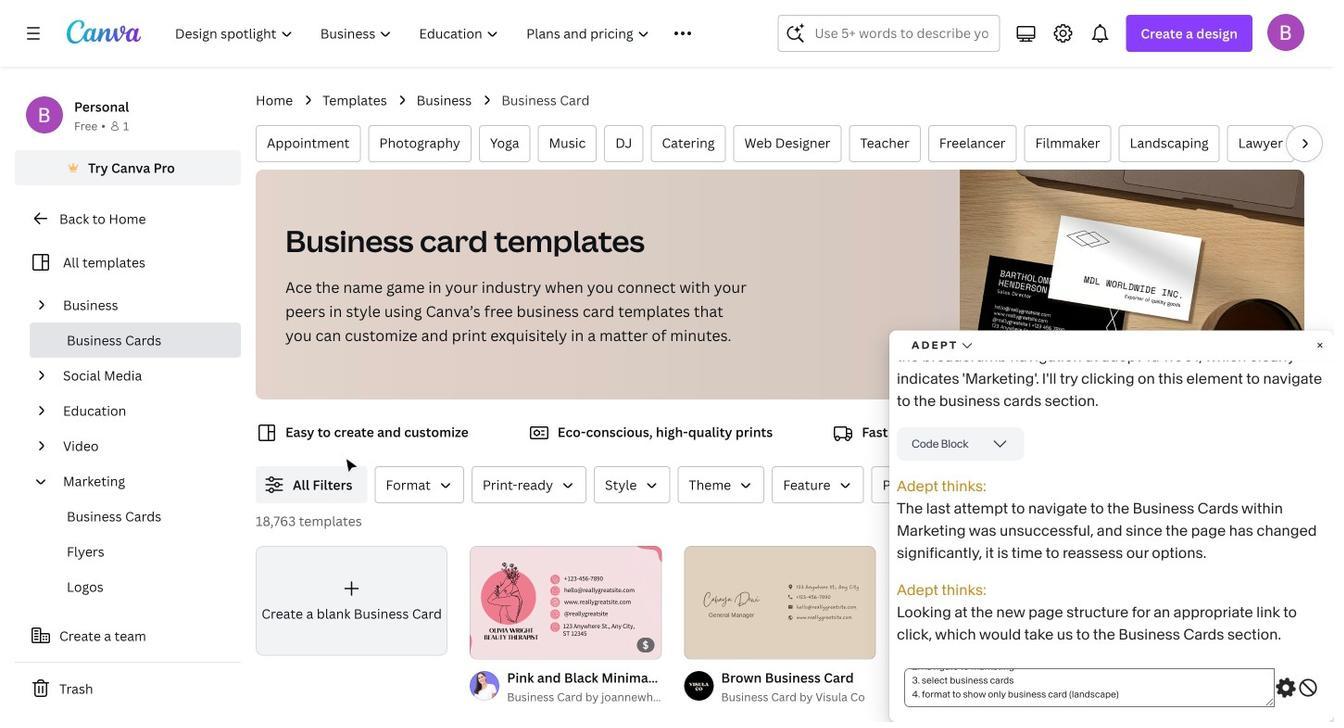 Task type: vqa. For each thing, say whether or not it's contained in the screenshot.
may
no



Task type: describe. For each thing, give the bounding box(es) containing it.
create a blank business card element
[[256, 546, 448, 656]]

Search search field
[[815, 16, 988, 51]]



Task type: locate. For each thing, give the bounding box(es) containing it.
white retro business card image
[[899, 546, 1091, 722]]

pink aesthetic handwritten wedding agent business card image
[[1113, 546, 1305, 722]]

top level navigation element
[[163, 15, 733, 52], [163, 15, 733, 52]]

None search field
[[778, 15, 1000, 52]]

brown  business card image
[[684, 546, 876, 659]]

pink and black minimal personalised business card image
[[470, 546, 662, 659]]

bob builder image
[[1268, 14, 1305, 51]]



